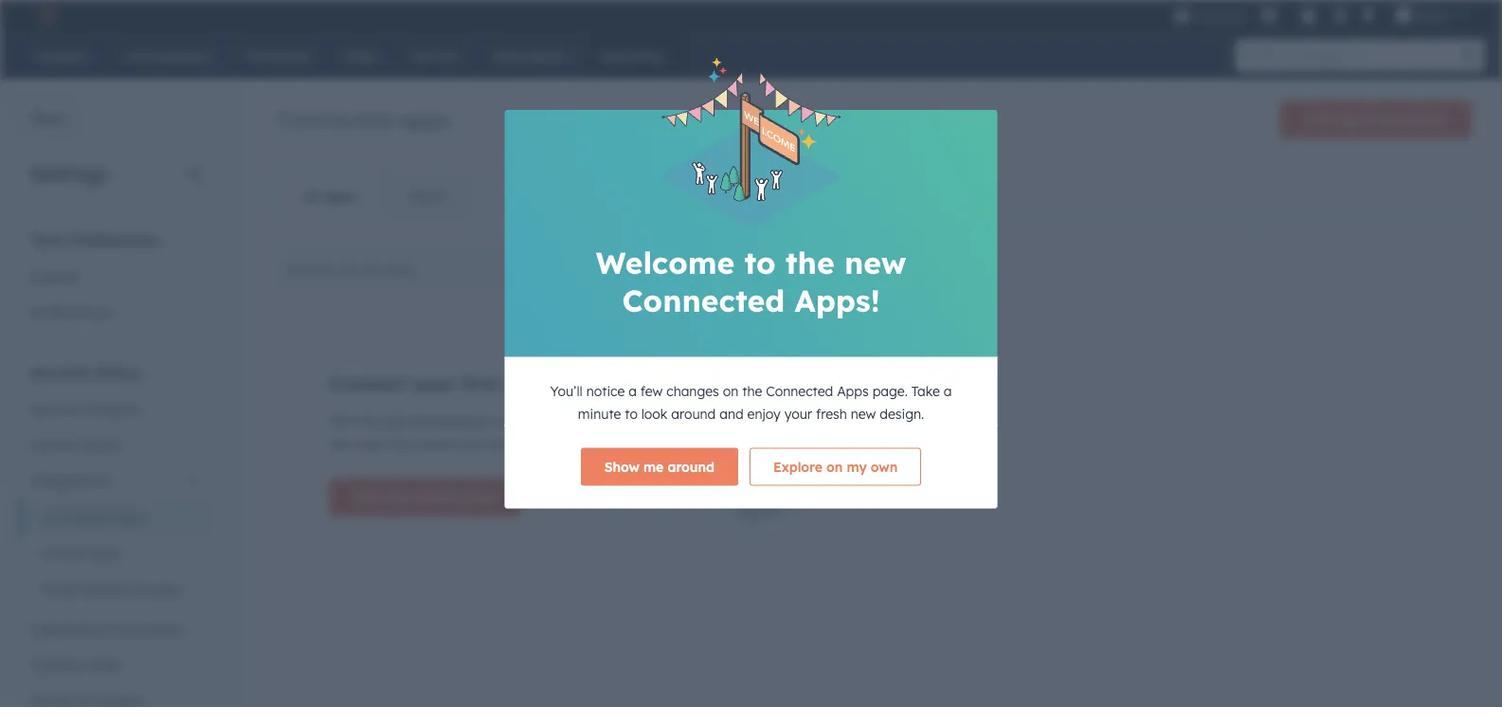 Task type: vqa. For each thing, say whether or not it's contained in the screenshot.
create
no



Task type: describe. For each thing, give the bounding box(es) containing it.
your preferences
[[30, 230, 159, 249]]

back
[[31, 110, 64, 127]]

email service provider
[[42, 581, 182, 597]]

around inside you'll notice a few changes on the connected apps page. take a minute to look around and enjoy your fresh new design.
[[671, 405, 716, 422]]

settings image
[[1332, 8, 1349, 25]]

welcome to the new connected apps! dialog
[[505, 57, 998, 508]]

hubspot
[[564, 413, 619, 430]]

to inside visit the app marketplace to connect hubspot with the tools that power your business.
[[494, 413, 507, 430]]

connected apps link
[[19, 499, 212, 535]]

notifications link
[[19, 294, 212, 330]]

new inside you'll notice a few changes on the connected apps page. take a minute to look around and enjoy your fresh new design.
[[851, 405, 876, 422]]

apps for all apps
[[324, 188, 356, 204]]

connected up all apps
[[276, 105, 391, 134]]

alerts
[[410, 188, 446, 204]]

help image
[[1300, 9, 1317, 26]]

connected inside account setup element
[[42, 509, 109, 525]]

2 vertical spatial app
[[385, 489, 412, 506]]

visit app marketplace inside connect your first app "tab panel"
[[353, 489, 497, 506]]

private apps
[[42, 545, 121, 561]]

apps for connected apps
[[398, 105, 451, 134]]

connected inside welcome to the new connected apps!
[[622, 281, 785, 319]]

page.
[[873, 382, 908, 399]]

you'll notice a few changes on the connected apps page. take a minute to look around and enjoy your fresh new design.
[[550, 382, 952, 422]]

marketplace downloads link
[[19, 611, 212, 647]]

apple
[[1416, 7, 1449, 23]]

marketplaces button
[[1249, 0, 1289, 30]]

apps inside you'll notice a few changes on the connected apps page. take a minute to look around and enjoy your fresh new design.
[[837, 382, 869, 399]]

settings link
[[1329, 5, 1353, 25]]

own
[[871, 458, 898, 475]]

code
[[87, 656, 120, 673]]

search image
[[1463, 49, 1476, 63]]

0 vertical spatial visit app marketplace link
[[1280, 100, 1472, 138]]

connected apps
[[276, 105, 451, 134]]

power
[[416, 436, 455, 453]]

2 vertical spatial visit
[[353, 489, 381, 506]]

marketplace inside visit the app marketplace to connect hubspot with the tools that power your business.
[[413, 413, 490, 430]]

tools
[[353, 436, 383, 453]]

hubspot image
[[34, 4, 57, 27]]

account defaults
[[30, 400, 137, 417]]

private
[[42, 545, 86, 561]]

apps for connected apps
[[113, 509, 145, 525]]

few
[[641, 382, 663, 399]]

all apps
[[303, 188, 356, 204]]

notifications
[[30, 304, 111, 320]]

preferences
[[70, 230, 159, 249]]

show me around
[[605, 458, 715, 475]]

tracking
[[30, 656, 83, 673]]

hubspot link
[[23, 4, 71, 27]]

the inside you'll notice a few changes on the connected apps page. take a minute to look around and enjoy your fresh new design.
[[742, 382, 762, 399]]

explore on my own button
[[750, 448, 922, 486]]

connect your first app tab panel
[[276, 219, 1472, 594]]

design.
[[880, 405, 924, 422]]

and
[[720, 405, 744, 422]]

first
[[462, 372, 500, 395]]

your inside you'll notice a few changes on the connected apps page. take a minute to look around and enjoy your fresh new design.
[[784, 405, 812, 422]]

show
[[605, 458, 640, 475]]

notifications image
[[1360, 8, 1377, 25]]

integrations
[[30, 473, 108, 489]]

you'll
[[550, 382, 583, 399]]

account for account setup
[[30, 363, 92, 382]]

email
[[42, 581, 76, 597]]

marketplaces image
[[1261, 9, 1278, 26]]

my
[[847, 458, 867, 475]]

0 vertical spatial visit app marketplace
[[1304, 111, 1448, 127]]

visit inside visit the app marketplace to connect hubspot with the tools that power your business.
[[329, 413, 356, 430]]

users & teams link
[[19, 427, 212, 463]]

1 a from the left
[[629, 382, 637, 399]]

tracking code link
[[19, 647, 212, 683]]

0 vertical spatial app
[[1337, 111, 1363, 127]]

marketplace down power
[[416, 489, 497, 506]]

notifications button
[[1356, 5, 1380, 25]]

apple button
[[1384, 0, 1478, 30]]



Task type: locate. For each thing, give the bounding box(es) containing it.
visit app marketplace down search hubspot search box
[[1304, 111, 1448, 127]]

connected apps
[[42, 509, 145, 525]]

minute
[[578, 405, 621, 422]]

0 horizontal spatial apps
[[324, 188, 356, 204]]

1 horizontal spatial apps
[[398, 105, 451, 134]]

new inside welcome to the new connected apps!
[[844, 243, 906, 281]]

your inside visit the app marketplace to connect hubspot with the tools that power your business.
[[458, 436, 486, 453]]

visit app marketplace down power
[[353, 489, 497, 506]]

explore on my own
[[773, 458, 898, 475]]

app inside visit the app marketplace to connect hubspot with the tools that power your business.
[[384, 413, 409, 430]]

account setup
[[30, 363, 140, 382]]

tab list
[[276, 173, 473, 220]]

Search for an app search field
[[276, 250, 655, 288]]

0 vertical spatial account
[[30, 363, 92, 382]]

0 vertical spatial new
[[844, 243, 906, 281]]

on inside you'll notice a few changes on the connected apps page. take a minute to look around and enjoy your fresh new design.
[[723, 382, 739, 399]]

that
[[387, 436, 412, 453]]

general link
[[19, 258, 212, 294]]

with
[[623, 413, 649, 430]]

around
[[671, 405, 716, 422], [668, 458, 715, 475]]

1 horizontal spatial to
[[625, 405, 638, 422]]

visit app marketplace link inside connect your first app "tab panel"
[[329, 479, 521, 517]]

0 horizontal spatial visit app marketplace
[[353, 489, 497, 506]]

account for account defaults
[[30, 400, 81, 417]]

connected
[[276, 105, 391, 134], [622, 281, 785, 319], [766, 382, 833, 399], [42, 509, 109, 525]]

apps inside connected apps link
[[113, 509, 145, 525]]

around down changes
[[671, 405, 716, 422]]

0 vertical spatial your
[[412, 372, 456, 395]]

users
[[30, 436, 65, 453]]

visit down tools
[[353, 489, 381, 506]]

menu containing apple
[[1172, 0, 1480, 30]]

back link
[[0, 100, 77, 138]]

your left fresh
[[784, 405, 812, 422]]

me
[[644, 458, 664, 475]]

users & teams
[[30, 436, 122, 453]]

show me around button
[[581, 448, 738, 486]]

&
[[69, 436, 79, 453]]

account defaults link
[[19, 391, 212, 427]]

to up business.
[[494, 413, 507, 430]]

a
[[629, 382, 637, 399], [944, 382, 952, 399]]

visit
[[1304, 111, 1333, 127], [329, 413, 356, 430], [353, 489, 381, 506]]

notice
[[586, 382, 625, 399]]

marketplace up tracking code
[[30, 620, 108, 637]]

apps right all
[[324, 188, 356, 204]]

private apps link
[[19, 535, 212, 571]]

app down that on the left of the page
[[385, 489, 412, 506]]

account up "users"
[[30, 400, 81, 417]]

upgrade
[[1194, 9, 1245, 24]]

0 vertical spatial on
[[723, 382, 739, 399]]

menu
[[1172, 0, 1480, 30]]

account up account defaults
[[30, 363, 92, 382]]

apps up alerts
[[398, 105, 451, 134]]

the
[[786, 243, 835, 281], [742, 382, 762, 399], [360, 413, 380, 430], [329, 436, 349, 453]]

marketplace down search hubspot search box
[[1367, 111, 1448, 127]]

upgrade image
[[1173, 8, 1191, 25]]

to left look
[[625, 405, 638, 422]]

0 horizontal spatial your
[[412, 372, 456, 395]]

1 horizontal spatial visit app marketplace link
[[1280, 100, 1472, 138]]

teams
[[82, 436, 122, 453]]

connect
[[511, 413, 560, 430]]

visit app marketplace link down search hubspot search box
[[1280, 100, 1472, 138]]

connect your first app
[[329, 372, 543, 395]]

changes
[[667, 382, 719, 399]]

look
[[642, 405, 668, 422]]

0 vertical spatial apps
[[398, 105, 451, 134]]

setup
[[96, 363, 140, 382]]

alerts link
[[382, 173, 472, 219]]

around inside button
[[668, 458, 715, 475]]

1 vertical spatial visit app marketplace link
[[329, 479, 521, 517]]

1 account from the top
[[30, 363, 92, 382]]

welcome
[[596, 243, 735, 281]]

your right power
[[458, 436, 486, 453]]

connected up changes
[[622, 281, 785, 319]]

the inside welcome to the new connected apps!
[[786, 243, 835, 281]]

connected up fresh
[[766, 382, 833, 399]]

tracking code
[[30, 656, 120, 673]]

1 horizontal spatial a
[[944, 382, 952, 399]]

account setup element
[[19, 362, 212, 707]]

tab list containing all apps
[[276, 173, 473, 220]]

on left my
[[827, 458, 843, 475]]

app
[[506, 372, 543, 395]]

to
[[745, 243, 776, 281], [625, 405, 638, 422], [494, 413, 507, 430]]

all apps link
[[277, 173, 382, 219]]

0 vertical spatial around
[[671, 405, 716, 422]]

general
[[30, 268, 79, 284]]

1 horizontal spatial your
[[458, 436, 486, 453]]

2 horizontal spatial your
[[784, 405, 812, 422]]

1 vertical spatial visit app marketplace
[[353, 489, 497, 506]]

app
[[1337, 111, 1363, 127], [384, 413, 409, 430], [385, 489, 412, 506]]

to left apps!
[[745, 243, 776, 281]]

your left first
[[412, 372, 456, 395]]

apps down 'integrations' dropdown button
[[113, 509, 145, 525]]

0 horizontal spatial visit app marketplace link
[[329, 479, 521, 517]]

on
[[723, 382, 739, 399], [827, 458, 843, 475]]

marketplace inside 'link'
[[30, 620, 108, 637]]

2 vertical spatial apps
[[90, 545, 121, 561]]

email service provider link
[[19, 571, 212, 607]]

connected inside you'll notice a few changes on the connected apps page. take a minute to look around and enjoy your fresh new design.
[[766, 382, 833, 399]]

1 vertical spatial app
[[384, 413, 409, 430]]

0 horizontal spatial on
[[723, 382, 739, 399]]

1 vertical spatial on
[[827, 458, 843, 475]]

around right me
[[668, 458, 715, 475]]

1 horizontal spatial visit app marketplace
[[1304, 111, 1448, 127]]

connected up private apps
[[42, 509, 109, 525]]

1 vertical spatial visit
[[329, 413, 356, 430]]

on up and
[[723, 382, 739, 399]]

enjoy
[[747, 405, 781, 422]]

apps
[[398, 105, 451, 134], [324, 188, 356, 204]]

1 vertical spatial account
[[30, 400, 81, 417]]

apps
[[837, 382, 869, 399], [113, 509, 145, 525], [90, 545, 121, 561]]

apple lee image
[[1395, 7, 1412, 24]]

your
[[30, 230, 65, 249]]

to inside welcome to the new connected apps!
[[745, 243, 776, 281]]

a left few
[[629, 382, 637, 399]]

marketplace downloads
[[30, 620, 181, 637]]

settings
[[30, 162, 108, 185]]

0 horizontal spatial to
[[494, 413, 507, 430]]

visit the app marketplace to connect hubspot with the tools that power your business.
[[329, 413, 649, 453]]

Search HubSpot search field
[[1236, 40, 1468, 72]]

1 vertical spatial apps
[[324, 188, 356, 204]]

defaults
[[85, 400, 137, 417]]

visit up tools
[[329, 413, 356, 430]]

your
[[412, 372, 456, 395], [784, 405, 812, 422], [458, 436, 486, 453]]

your preferences element
[[19, 229, 212, 330]]

1 vertical spatial apps
[[113, 509, 145, 525]]

on inside explore on my own button
[[827, 458, 843, 475]]

1 vertical spatial new
[[851, 405, 876, 422]]

visit down search hubspot search box
[[1304, 111, 1333, 127]]

1 vertical spatial around
[[668, 458, 715, 475]]

0 vertical spatial visit
[[1304, 111, 1333, 127]]

marketplace up power
[[413, 413, 490, 430]]

search button
[[1453, 40, 1485, 72]]

apps!
[[795, 281, 880, 319]]

provider
[[130, 581, 182, 597]]

apps up service
[[90, 545, 121, 561]]

2 account from the top
[[30, 400, 81, 417]]

apps up fresh
[[837, 382, 869, 399]]

fresh
[[816, 405, 847, 422]]

new
[[844, 243, 906, 281], [851, 405, 876, 422]]

service
[[80, 581, 126, 597]]

downloads
[[112, 620, 181, 637]]

app up that on the left of the page
[[384, 413, 409, 430]]

0 vertical spatial apps
[[837, 382, 869, 399]]

2 a from the left
[[944, 382, 952, 399]]

take
[[912, 382, 940, 399]]

visit app marketplace link
[[1280, 100, 1472, 138], [329, 479, 521, 517]]

integrations button
[[19, 463, 212, 499]]

app down search hubspot search box
[[1337, 111, 1363, 127]]

a right take
[[944, 382, 952, 399]]

visit app marketplace
[[1304, 111, 1448, 127], [353, 489, 497, 506]]

connect
[[329, 372, 406, 395]]

help button
[[1293, 5, 1325, 26]]

visit app marketplace link down power
[[329, 479, 521, 517]]

apps inside private apps link
[[90, 545, 121, 561]]

1 horizontal spatial on
[[827, 458, 843, 475]]

2 horizontal spatial to
[[745, 243, 776, 281]]

2 vertical spatial your
[[458, 436, 486, 453]]

to inside you'll notice a few changes on the connected apps page. take a minute to look around and enjoy your fresh new design.
[[625, 405, 638, 422]]

explore
[[773, 458, 823, 475]]

0 horizontal spatial a
[[629, 382, 637, 399]]

1 vertical spatial your
[[784, 405, 812, 422]]

apps for private apps
[[90, 545, 121, 561]]

welcome to the new connected apps!
[[596, 243, 906, 319]]

account
[[30, 363, 92, 382], [30, 400, 81, 417]]

business.
[[490, 436, 546, 453]]

all
[[303, 188, 320, 204]]



